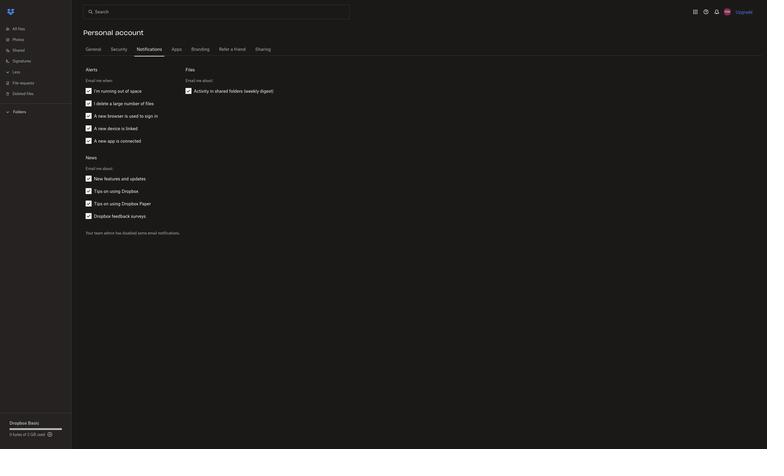 Task type: describe. For each thing, give the bounding box(es) containing it.
dropbox up the bytes
[[10, 421, 27, 426]]

and
[[121, 176, 129, 181]]

about for news
[[103, 166, 112, 171]]

security tab
[[108, 43, 130, 57]]

0 bytes of 2 gb used
[[10, 433, 45, 437]]

your team admin has disabled some email notifications.
[[86, 231, 180, 236]]

sign
[[145, 113, 153, 119]]

a for a new device is linked
[[94, 126, 97, 131]]

a for a new browser is used to sign in
[[94, 113, 97, 119]]

running
[[101, 88, 116, 94]]

space
[[130, 88, 142, 94]]

0 horizontal spatial of
[[23, 433, 26, 437]]

in inside the alerts group
[[154, 113, 158, 119]]

email
[[148, 231, 157, 236]]

folders button
[[0, 107, 71, 116]]

shared link
[[5, 45, 71, 56]]

email for files
[[186, 79, 195, 83]]

shared
[[215, 88, 228, 94]]

connected
[[120, 138, 141, 143]]

notifications tab
[[134, 43, 164, 57]]

folders
[[229, 88, 243, 94]]

is for browser
[[125, 113, 128, 119]]

dropbox up team
[[94, 214, 111, 219]]

notifications
[[137, 48, 162, 52]]

surveys
[[131, 214, 146, 219]]

files for deleted files
[[27, 92, 34, 96]]

a new app is connected
[[94, 138, 141, 143]]

file requests
[[12, 81, 34, 85]]

team
[[94, 231, 103, 236]]

branding
[[191, 48, 210, 52]]

: for alerts
[[112, 79, 113, 83]]

tips for tips on using dropbox paper
[[94, 201, 102, 206]]

apps tab
[[169, 43, 184, 57]]

a inside tab
[[231, 48, 233, 52]]

all
[[12, 27, 17, 31]]

gb
[[30, 433, 36, 437]]

notifications.
[[158, 231, 180, 236]]

mw button
[[723, 7, 732, 17]]

when
[[103, 79, 112, 83]]

less image
[[5, 69, 11, 75]]

your
[[86, 231, 93, 236]]

less
[[12, 70, 20, 74]]

personal
[[83, 29, 113, 37]]

using for tips on using dropbox paper
[[110, 201, 121, 206]]

admin
[[104, 231, 115, 236]]

features
[[104, 176, 120, 181]]

activity
[[194, 88, 209, 94]]

email for news
[[86, 166, 95, 171]]

folders
[[13, 110, 26, 114]]

refer
[[219, 48, 230, 52]]

sharing tab
[[253, 43, 273, 57]]

deleted
[[12, 92, 26, 96]]

friend
[[234, 48, 246, 52]]

has
[[115, 231, 121, 236]]

large
[[113, 101, 123, 106]]

digest)
[[260, 88, 274, 94]]

news group
[[83, 176, 178, 226]]

email me about : for files
[[186, 79, 213, 83]]

some
[[138, 231, 147, 236]]

0 vertical spatial of
[[125, 88, 129, 94]]

email for alerts
[[86, 79, 95, 83]]

basic
[[28, 421, 39, 426]]

file requests link
[[5, 78, 71, 89]]

general tab
[[83, 43, 104, 57]]

on for tips on using dropbox paper
[[104, 201, 109, 206]]

alerts group
[[83, 88, 178, 150]]

bytes
[[13, 433, 22, 437]]

email me when :
[[86, 79, 113, 83]]

files for all files
[[18, 27, 25, 31]]

0 vertical spatial in
[[210, 88, 214, 94]]

app
[[108, 138, 115, 143]]

is for device
[[121, 126, 125, 131]]

dropbox basic
[[10, 421, 39, 426]]

about for files
[[202, 79, 212, 83]]



Task type: locate. For each thing, give the bounding box(es) containing it.
feedback
[[112, 214, 130, 219]]

: for files
[[212, 79, 213, 83]]

2 tips from the top
[[94, 201, 102, 206]]

of right number
[[141, 101, 144, 106]]

is left linked
[[121, 126, 125, 131]]

on
[[104, 189, 109, 194], [104, 201, 109, 206]]

new features and updates
[[94, 176, 146, 181]]

1 using from the top
[[110, 189, 121, 194]]

1 vertical spatial about
[[103, 166, 112, 171]]

photos
[[12, 38, 24, 42]]

sharing
[[255, 48, 271, 52]]

tips down new
[[94, 189, 102, 194]]

dropbox image
[[5, 6, 17, 18]]

0
[[10, 433, 12, 437]]

on down "features" on the left top of the page
[[104, 189, 109, 194]]

is right the browser
[[125, 113, 128, 119]]

dropbox up surveys
[[122, 201, 138, 206]]

upgrade
[[736, 9, 753, 14]]

email down news
[[86, 166, 95, 171]]

0 vertical spatial a
[[231, 48, 233, 52]]

Search text field
[[95, 9, 337, 15]]

out
[[118, 88, 124, 94]]

is right app
[[116, 138, 119, 143]]

refer a friend tab
[[217, 43, 248, 57]]

all files
[[12, 27, 25, 31]]

2
[[27, 433, 29, 437]]

shared
[[12, 49, 25, 52]]

a new browser is used to sign in
[[94, 113, 158, 119]]

0 vertical spatial files
[[18, 27, 25, 31]]

linked
[[126, 126, 138, 131]]

1 horizontal spatial files
[[27, 92, 34, 96]]

tips on using dropbox paper
[[94, 201, 151, 206]]

2 vertical spatial is
[[116, 138, 119, 143]]

0 horizontal spatial email me about :
[[86, 166, 113, 171]]

1 horizontal spatial a
[[231, 48, 233, 52]]

: up "features" on the left top of the page
[[112, 166, 113, 171]]

branding tab
[[189, 43, 212, 57]]

3 new from the top
[[98, 138, 106, 143]]

signatures
[[12, 59, 31, 63]]

0 vertical spatial email me about :
[[186, 79, 213, 83]]

files inside the alerts group
[[146, 101, 154, 106]]

new for app
[[98, 138, 106, 143]]

0 horizontal spatial in
[[154, 113, 158, 119]]

tab list containing general
[[83, 42, 762, 57]]

me up new
[[96, 166, 102, 171]]

used inside the alerts group
[[129, 113, 139, 119]]

i
[[94, 101, 95, 106]]

tips on using dropbox
[[94, 189, 138, 194]]

activity in shared folders (weekly digest)
[[194, 88, 274, 94]]

i'm running out of space
[[94, 88, 142, 94]]

1 vertical spatial of
[[141, 101, 144, 106]]

upgrade link
[[736, 9, 753, 14]]

personal account
[[83, 29, 144, 37]]

on for tips on using dropbox
[[104, 189, 109, 194]]

device
[[108, 126, 120, 131]]

2 vertical spatial files
[[146, 101, 154, 106]]

a left app
[[94, 138, 97, 143]]

deleted files link
[[5, 89, 71, 99]]

is for app
[[116, 138, 119, 143]]

is
[[125, 113, 128, 119], [121, 126, 125, 131], [116, 138, 119, 143]]

me left when
[[96, 79, 102, 83]]

3 a from the top
[[94, 138, 97, 143]]

signatures link
[[5, 56, 71, 67]]

used left to
[[129, 113, 139, 119]]

number
[[124, 101, 139, 106]]

new
[[98, 113, 106, 119], [98, 126, 106, 131], [98, 138, 106, 143]]

1 vertical spatial used
[[37, 433, 45, 437]]

alerts
[[86, 67, 97, 72]]

0 horizontal spatial a
[[110, 101, 112, 106]]

tips
[[94, 189, 102, 194], [94, 201, 102, 206]]

about up "features" on the left top of the page
[[103, 166, 112, 171]]

new left app
[[98, 138, 106, 143]]

a right refer
[[231, 48, 233, 52]]

new for browser
[[98, 113, 106, 119]]

files up sign
[[146, 101, 154, 106]]

apps
[[172, 48, 182, 52]]

email me about :
[[186, 79, 213, 83], [86, 166, 113, 171]]

all files link
[[5, 24, 71, 34]]

tips down tips on using dropbox
[[94, 201, 102, 206]]

get more space image
[[46, 431, 53, 438]]

photos link
[[5, 34, 71, 45]]

a inside group
[[110, 101, 112, 106]]

about
[[202, 79, 212, 83], [103, 166, 112, 171]]

1 horizontal spatial of
[[125, 88, 129, 94]]

me for alerts
[[96, 79, 102, 83]]

0 horizontal spatial about
[[103, 166, 112, 171]]

new for device
[[98, 126, 106, 131]]

2 using from the top
[[110, 201, 121, 206]]

1 vertical spatial new
[[98, 126, 106, 131]]

1 vertical spatial a
[[94, 126, 97, 131]]

tips for tips on using dropbox
[[94, 189, 102, 194]]

dropbox feedback surveys
[[94, 214, 146, 219]]

of right out
[[125, 88, 129, 94]]

file
[[12, 81, 19, 85]]

account
[[115, 29, 144, 37]]

new down delete
[[98, 113, 106, 119]]

2 vertical spatial of
[[23, 433, 26, 437]]

1 vertical spatial tips
[[94, 201, 102, 206]]

2 a from the top
[[94, 126, 97, 131]]

list
[[0, 20, 71, 103]]

1 vertical spatial in
[[154, 113, 158, 119]]

browser
[[108, 113, 123, 119]]

0 horizontal spatial files
[[18, 27, 25, 31]]

0 vertical spatial is
[[125, 113, 128, 119]]

files
[[186, 67, 195, 72]]

using for tips on using dropbox
[[110, 189, 121, 194]]

of left 2 in the bottom left of the page
[[23, 433, 26, 437]]

using down "features" on the left top of the page
[[110, 189, 121, 194]]

of
[[125, 88, 129, 94], [141, 101, 144, 106], [23, 433, 26, 437]]

used
[[129, 113, 139, 119], [37, 433, 45, 437]]

updates
[[130, 176, 146, 181]]

1 vertical spatial is
[[121, 126, 125, 131]]

1 vertical spatial a
[[110, 101, 112, 106]]

2 horizontal spatial files
[[146, 101, 154, 106]]

using down tips on using dropbox
[[110, 201, 121, 206]]

to
[[140, 113, 144, 119]]

0 vertical spatial using
[[110, 189, 121, 194]]

: up activity in shared folders (weekly digest)
[[212, 79, 213, 83]]

: for news
[[112, 166, 113, 171]]

me up activity
[[196, 79, 201, 83]]

1 horizontal spatial in
[[210, 88, 214, 94]]

in right sign
[[154, 113, 158, 119]]

1 new from the top
[[98, 113, 106, 119]]

news
[[86, 155, 97, 160]]

delete
[[96, 101, 108, 106]]

in left shared
[[210, 88, 214, 94]]

email me about : for news
[[86, 166, 113, 171]]

about up activity
[[202, 79, 212, 83]]

using
[[110, 189, 121, 194], [110, 201, 121, 206]]

new left device
[[98, 126, 106, 131]]

0 vertical spatial new
[[98, 113, 106, 119]]

1 horizontal spatial email me about :
[[186, 79, 213, 83]]

general
[[86, 48, 101, 52]]

2 vertical spatial new
[[98, 138, 106, 143]]

2 on from the top
[[104, 201, 109, 206]]

me for news
[[96, 166, 102, 171]]

email down files
[[186, 79, 195, 83]]

1 horizontal spatial about
[[202, 79, 212, 83]]

0 horizontal spatial used
[[37, 433, 45, 437]]

deleted files
[[12, 92, 34, 96]]

1 vertical spatial on
[[104, 201, 109, 206]]

a left device
[[94, 126, 97, 131]]

a new device is linked
[[94, 126, 138, 131]]

0 vertical spatial used
[[129, 113, 139, 119]]

2 vertical spatial a
[[94, 138, 97, 143]]

me for files
[[196, 79, 201, 83]]

mw
[[725, 10, 730, 14]]

(weekly
[[244, 88, 259, 94]]

1 vertical spatial files
[[27, 92, 34, 96]]

files
[[18, 27, 25, 31], [27, 92, 34, 96], [146, 101, 154, 106]]

list containing all files
[[0, 20, 71, 103]]

a left the large
[[110, 101, 112, 106]]

security
[[111, 48, 127, 52]]

files right all
[[18, 27, 25, 31]]

1 vertical spatial email me about :
[[86, 166, 113, 171]]

0 vertical spatial tips
[[94, 189, 102, 194]]

1 horizontal spatial used
[[129, 113, 139, 119]]

1 vertical spatial using
[[110, 201, 121, 206]]

disabled
[[122, 231, 137, 236]]

email down the 'alerts'
[[86, 79, 95, 83]]

requests
[[20, 81, 34, 85]]

email me about : up new
[[86, 166, 113, 171]]

refer a friend
[[219, 48, 246, 52]]

2 new from the top
[[98, 126, 106, 131]]

1 on from the top
[[104, 189, 109, 194]]

1 tips from the top
[[94, 189, 102, 194]]

used right gb
[[37, 433, 45, 437]]

email me about : up activity
[[186, 79, 213, 83]]

tab list
[[83, 42, 762, 57]]

files inside all files link
[[18, 27, 25, 31]]

me
[[96, 79, 102, 83], [196, 79, 201, 83], [96, 166, 102, 171]]

0 vertical spatial a
[[94, 113, 97, 119]]

on down tips on using dropbox
[[104, 201, 109, 206]]

files inside deleted files link
[[27, 92, 34, 96]]

0 vertical spatial about
[[202, 79, 212, 83]]

0 vertical spatial on
[[104, 189, 109, 194]]

1 a from the top
[[94, 113, 97, 119]]

a for a new app is connected
[[94, 138, 97, 143]]

a down i
[[94, 113, 97, 119]]

files right deleted
[[27, 92, 34, 96]]

2 horizontal spatial of
[[141, 101, 144, 106]]

a
[[94, 113, 97, 119], [94, 126, 97, 131], [94, 138, 97, 143]]

dropbox down and
[[122, 189, 138, 194]]

in
[[210, 88, 214, 94], [154, 113, 158, 119]]

new
[[94, 176, 103, 181]]

i'm
[[94, 88, 100, 94]]

i delete a large number of files
[[94, 101, 154, 106]]

: up running
[[112, 79, 113, 83]]

paper
[[140, 201, 151, 206]]



Task type: vqa. For each thing, say whether or not it's contained in the screenshot.
topmost used
yes



